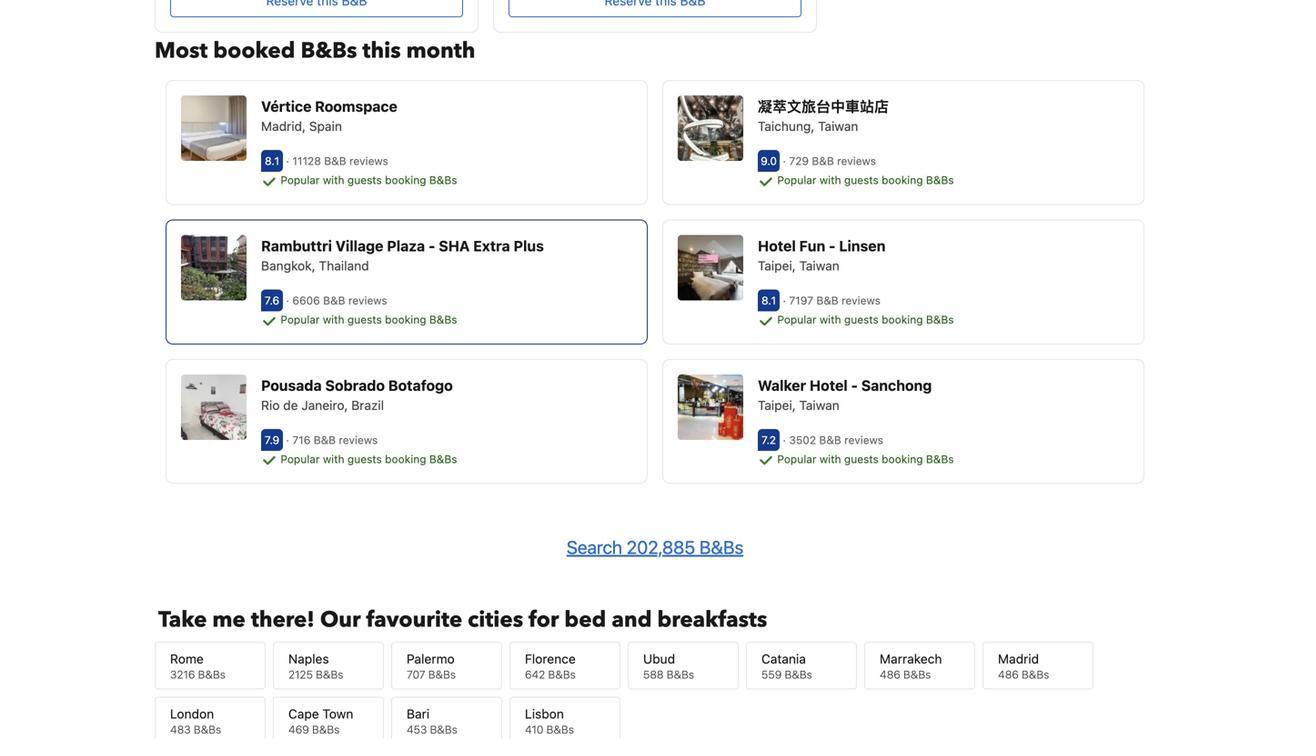 Task type: describe. For each thing, give the bounding box(es) containing it.
588
[[644, 669, 664, 682]]

popular for sobrado
[[281, 453, 320, 466]]

b&bs inside the bari 453 b&bs
[[430, 724, 458, 737]]

taipei, for walker
[[758, 398, 796, 413]]

3502
[[789, 434, 816, 447]]

6606
[[292, 294, 320, 307]]

reviews for hotel
[[845, 434, 884, 447]]

plus
[[514, 238, 544, 255]]

our
[[320, 606, 361, 636]]

b&bs inside 'cape town 469 b&bs'
[[312, 724, 340, 737]]

scored 7.6 element
[[261, 290, 283, 312]]

search 202,885 b&bs
[[567, 537, 744, 559]]

thailand
[[319, 258, 369, 273]]

de
[[283, 398, 298, 413]]

from 741 reviews element for roomspace
[[286, 155, 392, 168]]

b&b for hotel
[[820, 434, 842, 447]]

707
[[407, 669, 426, 682]]

marrakech
[[880, 652, 942, 667]]

b&b for sobrado
[[314, 434, 336, 447]]

凝萃文旅台中車站店 taichung, taiwan
[[758, 98, 889, 134]]

booking for village
[[385, 314, 426, 326]]

scored 9.0 element
[[758, 150, 780, 172]]

b&bs inside naples 2125 b&bs
[[316, 669, 344, 682]]

catania 559 b&bs
[[762, 652, 813, 682]]

guests for hotel
[[845, 453, 879, 466]]

reviews for roomspace
[[349, 155, 389, 168]]

3502 b&b reviews
[[786, 434, 887, 447]]

b&bs up 'pousada sobrado botafogo' link
[[430, 314, 457, 326]]

b&bs left this
[[301, 36, 357, 66]]

scored 7.9 element
[[261, 429, 283, 451]]

453
[[407, 724, 427, 737]]

b&bs inside florence 642 b&bs
[[548, 669, 576, 682]]

b&bs up hotel fun - linsen link
[[926, 174, 954, 187]]

7197 b&b reviews
[[786, 294, 884, 307]]

b&b for roomspace
[[324, 155, 346, 168]]

410
[[525, 724, 544, 737]]

b&bs inside marrakech 486 b&bs
[[904, 669, 931, 682]]

take me there! our favourite cities for bed and breakfasts
[[158, 606, 768, 636]]

from 741 reviews element for sobrado
[[286, 434, 381, 447]]

popular for village
[[281, 314, 320, 326]]

lisbon
[[525, 707, 564, 722]]

naples 2125 b&bs
[[289, 652, 344, 682]]

6606 b&b reviews
[[289, 294, 391, 307]]

b&bs down 'walker hotel - sanchong' link
[[926, 453, 954, 466]]

716 b&b reviews
[[289, 434, 381, 447]]

b&bs inside madrid 486 b&bs
[[1022, 669, 1050, 682]]

booked
[[213, 36, 295, 66]]

there!
[[251, 606, 315, 636]]

spain
[[309, 119, 342, 134]]

taiwan for hotel
[[800, 398, 840, 413]]

and
[[612, 606, 652, 636]]

cape town 469 b&bs
[[289, 707, 354, 737]]

vértice roomspace madrid, spain
[[261, 98, 398, 134]]

hotel fun - linsen image
[[678, 235, 744, 301]]

bangkok,
[[261, 258, 316, 273]]

madrid 486 b&bs
[[998, 652, 1050, 682]]

me
[[212, 606, 246, 636]]

with for fun
[[820, 314, 841, 326]]

popular with guests booking b&bs for hotel
[[775, 453, 954, 466]]

凝萃文旅台中車站店 image
[[678, 96, 744, 161]]

taiwan inside 凝萃文旅台中車站店 taichung, taiwan
[[818, 119, 859, 134]]

vértice
[[261, 98, 312, 115]]

naples
[[289, 652, 329, 667]]

b&bs inside the catania 559 b&bs
[[785, 669, 813, 682]]

reviews for fun
[[842, 294, 881, 307]]

with for sobrado
[[323, 453, 345, 466]]

booking for hotel
[[882, 453, 923, 466]]

sha
[[439, 238, 470, 255]]

popular with guests booking b&bs for taichung,
[[775, 174, 954, 187]]

b&bs inside rome 3216 b&bs
[[198, 669, 226, 682]]

linsen
[[839, 238, 886, 255]]

rome
[[170, 652, 204, 667]]

7.6
[[265, 294, 280, 307]]

town
[[323, 707, 354, 722]]

vértice roomspace link
[[261, 96, 633, 118]]

taipei, for hotel
[[758, 258, 796, 273]]

vértice roomspace image
[[181, 96, 247, 161]]

b&bs up 'walker hotel - sanchong' link
[[926, 314, 954, 326]]

palermo
[[407, 652, 455, 667]]

from 741 reviews element for hotel
[[783, 434, 887, 447]]

with for taichung,
[[820, 174, 841, 187]]

taiwan for fun
[[800, 258, 840, 273]]

madrid
[[998, 652, 1039, 667]]

plaza
[[387, 238, 425, 255]]

most
[[155, 36, 208, 66]]

booking for roomspace
[[385, 174, 426, 187]]

popular with guests booking b&bs for fun
[[775, 314, 954, 326]]

9.0
[[761, 155, 777, 168]]

8.1 for hotel
[[762, 294, 776, 307]]

booking for sobrado
[[385, 453, 426, 466]]

with for village
[[323, 314, 345, 326]]

guests for sobrado
[[348, 453, 382, 466]]

- for hotel
[[829, 238, 836, 255]]

pousada sobrado botafogo link
[[261, 375, 633, 397]]

booking for taichung,
[[882, 174, 923, 187]]

roomspace
[[315, 98, 398, 115]]

reviews for sobrado
[[339, 434, 378, 447]]

from 741 reviews element for fun
[[783, 294, 884, 307]]

janeiro,
[[302, 398, 348, 413]]

729 b&b reviews
[[786, 155, 880, 168]]

rambuttri village plaza - sha extra plus link
[[261, 235, 633, 257]]

pousada sobrado botafogo image
[[181, 375, 247, 440]]

b&bs right 202,885
[[700, 537, 744, 559]]

madrid,
[[261, 119, 306, 134]]

7.9
[[265, 434, 280, 447]]

from 741 reviews element for village
[[286, 294, 391, 307]]



Task type: vqa. For each thing, say whether or not it's contained in the screenshot.


Task type: locate. For each thing, give the bounding box(es) containing it.
reviews down brazil
[[339, 434, 378, 447]]

popular
[[281, 174, 320, 187], [778, 174, 817, 187], [281, 314, 320, 326], [778, 314, 817, 326], [281, 453, 320, 466], [778, 453, 817, 466]]

559
[[762, 669, 782, 682]]

0 horizontal spatial 486
[[880, 669, 901, 682]]

0 vertical spatial taipei,
[[758, 258, 796, 273]]

凝萃文旅台中車站店 link
[[758, 96, 1130, 118]]

search
[[567, 537, 623, 559]]

1 vertical spatial hotel
[[810, 377, 848, 394]]

1 horizontal spatial -
[[829, 238, 836, 255]]

- inside walker hotel - sanchong taipei, taiwan
[[852, 377, 858, 394]]

with for roomspace
[[323, 174, 345, 187]]

for
[[529, 606, 559, 636]]

guests for fun
[[845, 314, 879, 326]]

b&b right 3502
[[820, 434, 842, 447]]

bari 453 b&bs
[[407, 707, 458, 737]]

popular down 729
[[778, 174, 817, 187]]

london
[[170, 707, 214, 722]]

1 486 from the left
[[880, 669, 901, 682]]

popular down '11128'
[[281, 174, 320, 187]]

from 741 reviews element down walker hotel - sanchong taipei, taiwan
[[783, 434, 887, 447]]

fun
[[800, 238, 826, 255]]

guests for village
[[348, 314, 382, 326]]

from 741 reviews element down 凝萃文旅台中車站店 taichung, taiwan
[[783, 155, 880, 168]]

0 vertical spatial scored 8.1 element
[[261, 150, 283, 172]]

8.1 left 7197
[[762, 294, 776, 307]]

popular for fun
[[778, 314, 817, 326]]

0 vertical spatial 8.1
[[265, 155, 279, 168]]

scored 7.2 element
[[758, 429, 780, 451]]

guests down '7197 b&b reviews'
[[845, 314, 879, 326]]

booking
[[385, 174, 426, 187], [882, 174, 923, 187], [385, 314, 426, 326], [882, 314, 923, 326], [385, 453, 426, 466], [882, 453, 923, 466]]

palermo 707 b&bs
[[407, 652, 456, 682]]

- for walker
[[852, 377, 858, 394]]

483
[[170, 724, 191, 737]]

guests down the 3502 b&b reviews
[[845, 453, 879, 466]]

popular for taichung,
[[778, 174, 817, 187]]

guests down 6606 b&b reviews
[[348, 314, 382, 326]]

729
[[789, 155, 809, 168]]

b&bs down naples
[[316, 669, 344, 682]]

florence 642 b&bs
[[525, 652, 576, 682]]

from 741 reviews element containing 7197 b&b reviews
[[783, 294, 884, 307]]

1 horizontal spatial 8.1
[[762, 294, 776, 307]]

booking for fun
[[882, 314, 923, 326]]

scored 8.1 element left '11128'
[[261, 150, 283, 172]]

from 741 reviews element down spain
[[286, 155, 392, 168]]

taiwan inside walker hotel - sanchong taipei, taiwan
[[800, 398, 840, 413]]

716
[[292, 434, 311, 447]]

florence
[[525, 652, 576, 667]]

booking down botafogo
[[385, 453, 426, 466]]

rambuttri village plaza - sha extra plus bangkok, thailand
[[261, 238, 544, 273]]

take
[[158, 606, 207, 636]]

2 vertical spatial taiwan
[[800, 398, 840, 413]]

bari
[[407, 707, 430, 722]]

taipei, up 7197
[[758, 258, 796, 273]]

booking down the 3502 b&b reviews
[[882, 453, 923, 466]]

rambuttri village plaza - sha extra plus image
[[181, 235, 247, 301]]

taiwan
[[818, 119, 859, 134], [800, 258, 840, 273], [800, 398, 840, 413]]

凝萃文旅台中車站店
[[758, 98, 889, 115]]

popular with guests booking b&bs down 6606 b&b reviews
[[278, 314, 457, 326]]

b&b
[[324, 155, 346, 168], [812, 155, 834, 168], [323, 294, 345, 307], [817, 294, 839, 307], [314, 434, 336, 447], [820, 434, 842, 447]]

b&bs down catania
[[785, 669, 813, 682]]

taipei, inside walker hotel - sanchong taipei, taiwan
[[758, 398, 796, 413]]

8.1
[[265, 155, 279, 168], [762, 294, 776, 307]]

cities
[[468, 606, 523, 636]]

search 202,885 b&bs link
[[567, 537, 744, 559]]

sobrado
[[325, 377, 385, 394]]

from 741 reviews element containing 6606 b&b reviews
[[286, 294, 391, 307]]

3216
[[170, 669, 195, 682]]

1 taipei, from the top
[[758, 258, 796, 273]]

b&b right 7197
[[817, 294, 839, 307]]

b&b for fun
[[817, 294, 839, 307]]

0 vertical spatial hotel
[[758, 238, 796, 255]]

486 for marrakech
[[880, 669, 901, 682]]

popular with guests booking b&bs down 11128 b&b reviews
[[278, 174, 457, 187]]

486 down madrid
[[998, 669, 1019, 682]]

b&bs down 'pousada sobrado botafogo' link
[[430, 453, 457, 466]]

walker hotel - sanchong image
[[678, 375, 744, 440]]

b&bs up rambuttri village plaza - sha extra plus link on the left top of page
[[430, 174, 457, 187]]

with down 11128 b&b reviews
[[323, 174, 345, 187]]

0 horizontal spatial hotel
[[758, 238, 796, 255]]

486 inside madrid 486 b&bs
[[998, 669, 1019, 682]]

ubud
[[644, 652, 675, 667]]

breakfasts
[[658, 606, 768, 636]]

taichung,
[[758, 119, 815, 134]]

b&bs inside palermo 707 b&bs
[[429, 669, 456, 682]]

b&b right '11128'
[[324, 155, 346, 168]]

b&bs down madrid
[[1022, 669, 1050, 682]]

202,885
[[627, 537, 695, 559]]

popular down 7197
[[778, 314, 817, 326]]

- right the fun
[[829, 238, 836, 255]]

from 741 reviews element containing 11128 b&b reviews
[[286, 155, 392, 168]]

- left the sanchong
[[852, 377, 858, 394]]

b&bs down 'town' at left
[[312, 724, 340, 737]]

b&b for village
[[323, 294, 345, 307]]

b&bs down palermo
[[429, 669, 456, 682]]

reviews for village
[[348, 294, 387, 307]]

taipei,
[[758, 258, 796, 273], [758, 398, 796, 413]]

b&bs down lisbon
[[547, 724, 574, 737]]

- inside rambuttri village plaza - sha extra plus bangkok, thailand
[[429, 238, 435, 255]]

taiwan up 3502
[[800, 398, 840, 413]]

rio
[[261, 398, 280, 413]]

guests for taichung,
[[845, 174, 879, 187]]

sanchong
[[862, 377, 932, 394]]

8.1 left '11128'
[[265, 155, 279, 168]]

1 horizontal spatial 486
[[998, 669, 1019, 682]]

from 741 reviews element containing 716 b&b reviews
[[286, 434, 381, 447]]

from 741 reviews element down hotel fun - linsen taipei, taiwan
[[783, 294, 884, 307]]

reviews
[[349, 155, 389, 168], [837, 155, 876, 168], [348, 294, 387, 307], [842, 294, 881, 307], [339, 434, 378, 447], [845, 434, 884, 447]]

taipei, down walker
[[758, 398, 796, 413]]

from 741 reviews element for taichung,
[[783, 155, 880, 168]]

scored 8.1 element for vértice roomspace
[[261, 150, 283, 172]]

from 741 reviews element down janeiro,
[[286, 434, 381, 447]]

b&b right 6606
[[323, 294, 345, 307]]

1 horizontal spatial hotel
[[810, 377, 848, 394]]

11128
[[292, 155, 321, 168]]

village
[[336, 238, 384, 255]]

popular down 3502
[[778, 453, 817, 466]]

8.1 for vértice
[[265, 155, 279, 168]]

1 vertical spatial taiwan
[[800, 258, 840, 273]]

reviews down 凝萃文旅台中車站店 taichung, taiwan
[[837, 155, 876, 168]]

1 vertical spatial scored 8.1 element
[[758, 290, 780, 312]]

b&bs right 3216
[[198, 669, 226, 682]]

popular with guests booking b&bs down 716 b&b reviews
[[278, 453, 457, 466]]

with down 6606 b&b reviews
[[323, 314, 345, 326]]

london 483 b&bs
[[170, 707, 221, 737]]

2 horizontal spatial -
[[852, 377, 858, 394]]

extra
[[473, 238, 510, 255]]

b&bs inside lisbon 410 b&bs
[[547, 724, 574, 737]]

guests down 729 b&b reviews
[[845, 174, 879, 187]]

from 741 reviews element
[[286, 155, 392, 168], [783, 155, 880, 168], [286, 294, 391, 307], [783, 294, 884, 307], [286, 434, 381, 447], [783, 434, 887, 447]]

most booked b&bs this month
[[155, 36, 476, 66]]

booking up plaza
[[385, 174, 426, 187]]

b&bs down florence
[[548, 669, 576, 682]]

popular down 716
[[281, 453, 320, 466]]

hotel fun - linsen taipei, taiwan
[[758, 238, 886, 273]]

486 down marrakech
[[880, 669, 901, 682]]

scored 8.1 element
[[261, 150, 283, 172], [758, 290, 780, 312]]

b&b right 716
[[314, 434, 336, 447]]

hotel inside hotel fun - linsen taipei, taiwan
[[758, 238, 796, 255]]

486 for madrid
[[998, 669, 1019, 682]]

this
[[363, 36, 401, 66]]

taipei, inside hotel fun - linsen taipei, taiwan
[[758, 258, 796, 273]]

bed
[[565, 606, 606, 636]]

from 741 reviews element containing 729 b&b reviews
[[783, 155, 880, 168]]

- left sha
[[429, 238, 435, 255]]

-
[[429, 238, 435, 255], [829, 238, 836, 255], [852, 377, 858, 394]]

walker hotel - sanchong link
[[758, 375, 1130, 397]]

b&b right 729
[[812, 155, 834, 168]]

7.2
[[762, 434, 776, 447]]

booking down rambuttri village plaza - sha extra plus bangkok, thailand
[[385, 314, 426, 326]]

2125
[[289, 669, 313, 682]]

b&bs down the 'london'
[[194, 724, 221, 737]]

rambuttri
[[261, 238, 332, 255]]

1 vertical spatial 8.1
[[762, 294, 776, 307]]

reviews down 'linsen'
[[842, 294, 881, 307]]

popular for hotel
[[778, 453, 817, 466]]

with
[[323, 174, 345, 187], [820, 174, 841, 187], [323, 314, 345, 326], [820, 314, 841, 326], [323, 453, 345, 466], [820, 453, 841, 466]]

b&bs down marrakech
[[904, 669, 931, 682]]

guests
[[348, 174, 382, 187], [845, 174, 879, 187], [348, 314, 382, 326], [845, 314, 879, 326], [348, 453, 382, 466], [845, 453, 879, 466]]

with down 729 b&b reviews
[[820, 174, 841, 187]]

marrakech 486 b&bs
[[880, 652, 942, 682]]

reviews down the "thailand"
[[348, 294, 387, 307]]

11128 b&b reviews
[[289, 155, 392, 168]]

reviews down walker hotel - sanchong taipei, taiwan
[[845, 434, 884, 447]]

lisbon 410 b&bs
[[525, 707, 574, 737]]

walker hotel - sanchong taipei, taiwan
[[758, 377, 932, 413]]

with down 716 b&b reviews
[[323, 453, 345, 466]]

taiwan inside hotel fun - linsen taipei, taiwan
[[800, 258, 840, 273]]

popular with guests booking b&bs for roomspace
[[278, 174, 457, 187]]

popular with guests booking b&bs for sobrado
[[278, 453, 457, 466]]

hotel inside walker hotel - sanchong taipei, taiwan
[[810, 377, 848, 394]]

popular for roomspace
[[281, 174, 320, 187]]

b&bs right 453
[[430, 724, 458, 737]]

hotel left the fun
[[758, 238, 796, 255]]

486 inside marrakech 486 b&bs
[[880, 669, 901, 682]]

with down '7197 b&b reviews'
[[820, 314, 841, 326]]

popular with guests booking b&bs down the 3502 b&b reviews
[[775, 453, 954, 466]]

with for hotel
[[820, 453, 841, 466]]

0 horizontal spatial -
[[429, 238, 435, 255]]

taiwan down the 凝萃文旅台中車站店
[[818, 119, 859, 134]]

642
[[525, 669, 545, 682]]

- inside hotel fun - linsen taipei, taiwan
[[829, 238, 836, 255]]

walker
[[758, 377, 807, 394]]

scored 8.1 element left 7197
[[758, 290, 780, 312]]

reviews for taichung,
[[837, 155, 876, 168]]

hotel
[[758, 238, 796, 255], [810, 377, 848, 394]]

month
[[406, 36, 476, 66]]

scored 8.1 element for hotel fun - linsen
[[758, 290, 780, 312]]

2 taipei, from the top
[[758, 398, 796, 413]]

b&bs inside ubud 588 b&bs
[[667, 669, 695, 682]]

booking up 'linsen'
[[882, 174, 923, 187]]

popular with guests booking b&bs for village
[[278, 314, 457, 326]]

2 486 from the left
[[998, 669, 1019, 682]]

favourite
[[366, 606, 463, 636]]

popular with guests booking b&bs down '7197 b&b reviews'
[[775, 314, 954, 326]]

0 horizontal spatial 8.1
[[265, 155, 279, 168]]

popular down 6606
[[281, 314, 320, 326]]

rome 3216 b&bs
[[170, 652, 226, 682]]

from 741 reviews element down the "thailand"
[[286, 294, 391, 307]]

catania
[[762, 652, 806, 667]]

hotel fun - linsen link
[[758, 235, 1130, 257]]

1 horizontal spatial scored 8.1 element
[[758, 290, 780, 312]]

taiwan down the fun
[[800, 258, 840, 273]]

with down the 3502 b&b reviews
[[820, 453, 841, 466]]

cape
[[289, 707, 319, 722]]

pousada
[[261, 377, 322, 394]]

guests down 11128 b&b reviews
[[348, 174, 382, 187]]

1 vertical spatial taipei,
[[758, 398, 796, 413]]

b&b for taichung,
[[812, 155, 834, 168]]

guests down 716 b&b reviews
[[348, 453, 382, 466]]

pousada sobrado botafogo rio de janeiro, brazil
[[261, 377, 453, 413]]

reviews down roomspace
[[349, 155, 389, 168]]

hotel right walker
[[810, 377, 848, 394]]

guests for roomspace
[[348, 174, 382, 187]]

from 741 reviews element containing 3502 b&b reviews
[[783, 434, 887, 447]]

booking up the sanchong
[[882, 314, 923, 326]]

0 horizontal spatial scored 8.1 element
[[261, 150, 283, 172]]

b&bs down ubud
[[667, 669, 695, 682]]

469
[[289, 724, 309, 737]]

0 vertical spatial taiwan
[[818, 119, 859, 134]]

popular with guests booking b&bs down 729 b&b reviews
[[775, 174, 954, 187]]

botafogo
[[388, 377, 453, 394]]

brazil
[[351, 398, 384, 413]]

b&bs inside london 483 b&bs
[[194, 724, 221, 737]]



